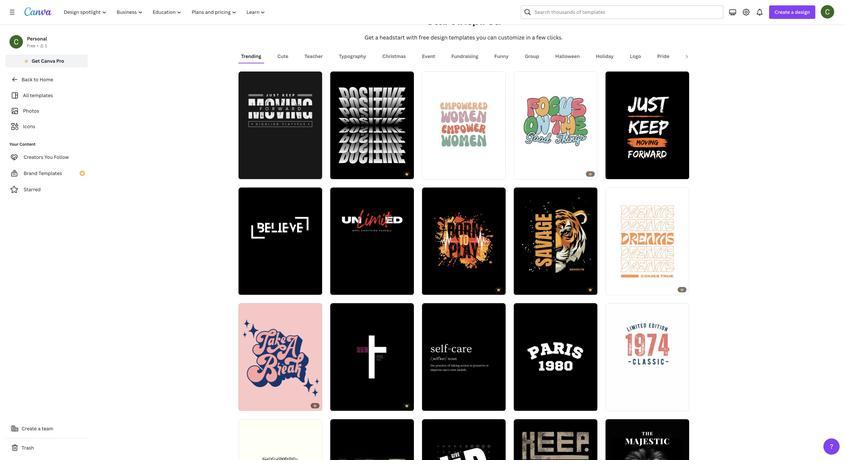Task type: locate. For each thing, give the bounding box(es) containing it.
get left headstart
[[365, 34, 374, 41]]

colorful modern typography t-shirt image
[[330, 420, 414, 461]]

canva
[[41, 58, 55, 64]]

black white typography motivation tshirt image
[[239, 72, 322, 179]]

get for get a headstart with free design templates you can customize in a few clicks.
[[365, 34, 374, 41]]

get
[[365, 34, 374, 41], [32, 58, 40, 64]]

get left canva
[[32, 58, 40, 64]]

follow
[[54, 154, 69, 160]]

templates
[[39, 170, 62, 177]]

1 horizontal spatial get
[[365, 34, 374, 41]]

black brush style inspirational quote t shirt image
[[606, 72, 690, 179]]

get canva pro
[[32, 58, 64, 64]]

templates
[[449, 34, 476, 41], [30, 92, 53, 99]]

design
[[796, 9, 811, 15], [431, 34, 448, 41]]

black & white modern bold believe motivational t-shirt image
[[239, 188, 322, 295]]

black illustrative savage t-shirt image
[[514, 188, 598, 295]]

few
[[537, 34, 546, 41]]

black orange yellow modern born to play basketball t-shirt image
[[422, 188, 506, 295]]

0 vertical spatial get
[[365, 34, 374, 41]]

a inside dropdown button
[[792, 9, 795, 15]]

design right free
[[431, 34, 448, 41]]

photos
[[23, 108, 39, 114]]

a inside button
[[38, 426, 41, 432]]

orange modern typography t-shirt image
[[606, 188, 690, 295]]

1 vertical spatial design
[[431, 34, 448, 41]]

team
[[42, 426, 53, 432]]

create for create a team
[[22, 426, 37, 432]]

fundraising
[[452, 53, 479, 59]]

0 vertical spatial create
[[775, 9, 791, 15]]

minimalist christian t-shirt image
[[330, 304, 414, 411]]

1
[[45, 43, 47, 49]]

create
[[775, 9, 791, 15], [22, 426, 37, 432]]

trash link
[[5, 442, 88, 455]]

1 vertical spatial create
[[22, 426, 37, 432]]

0 horizontal spatial get
[[32, 58, 40, 64]]

black white aesthetic minimalist self-care word definition t-shirt image
[[422, 304, 506, 411]]

a for team
[[38, 426, 41, 432]]

cute
[[278, 53, 289, 59]]

icons link
[[9, 120, 84, 133]]

home
[[40, 76, 53, 83]]

templates right all
[[30, 92, 53, 99]]

0 horizontal spatial create
[[22, 426, 37, 432]]

event button
[[420, 50, 438, 63]]

photos link
[[9, 105, 84, 118]]

start inspired
[[427, 13, 502, 28]]

brand
[[24, 170, 37, 177]]

back to home
[[22, 76, 53, 83]]

0 vertical spatial design
[[796, 9, 811, 15]]

pride button
[[655, 50, 673, 63]]

halloween button
[[553, 50, 583, 63]]

logo
[[631, 53, 642, 59]]

christmas button
[[380, 50, 409, 63]]

create a design button
[[770, 5, 816, 19]]

get inside button
[[32, 58, 40, 64]]

free •
[[27, 43, 38, 49]]

•
[[37, 43, 38, 49]]

your
[[9, 141, 18, 147]]

group button
[[523, 50, 542, 63]]

1 horizontal spatial design
[[796, 9, 811, 15]]

1 vertical spatial get
[[32, 58, 40, 64]]

design left christina overa icon
[[796, 9, 811, 15]]

cute button
[[275, 50, 291, 63]]

1 horizontal spatial templates
[[449, 34, 476, 41]]

0 horizontal spatial templates
[[30, 92, 53, 99]]

teacher button
[[302, 50, 326, 63]]

you
[[44, 154, 53, 160]]

creators you follow
[[24, 154, 69, 160]]

create inside dropdown button
[[775, 9, 791, 15]]

the majestic lion head t shirt image
[[606, 420, 690, 461]]

all templates
[[23, 92, 53, 99]]

professional
[[686, 53, 715, 59]]

typography button
[[337, 50, 369, 63]]

create inside button
[[22, 426, 37, 432]]

pride
[[658, 53, 670, 59]]

starred link
[[5, 183, 88, 197]]

1 horizontal spatial create
[[775, 9, 791, 15]]

white red simple typography t shirt image
[[330, 188, 414, 295]]

None search field
[[522, 5, 724, 19]]

free
[[27, 43, 36, 49]]

start
[[427, 13, 456, 28]]

get canva pro button
[[5, 55, 88, 68]]

brand templates
[[24, 170, 62, 177]]

a
[[792, 9, 795, 15], [376, 34, 379, 41], [533, 34, 536, 41], [38, 426, 41, 432]]

trending button
[[239, 50, 264, 63]]

templates down start inspired
[[449, 34, 476, 41]]

1 vertical spatial templates
[[30, 92, 53, 99]]

customize
[[499, 34, 525, 41]]

black and white modern typography t-shirt image
[[330, 72, 414, 179]]

funny button
[[492, 50, 512, 63]]



Task type: describe. For each thing, give the bounding box(es) containing it.
typography
[[339, 53, 367, 59]]

event
[[422, 53, 436, 59]]

a for headstart
[[376, 34, 379, 41]]

fundraising button
[[449, 50, 481, 63]]

black white simple retro paris varsity t-shirt image
[[514, 304, 598, 411]]

pro
[[56, 58, 64, 64]]

your content
[[9, 141, 36, 147]]

create for create a design
[[775, 9, 791, 15]]

in
[[526, 34, 531, 41]]

top level navigation element
[[59, 5, 271, 19]]

christina overa image
[[822, 5, 835, 19]]

starred
[[24, 186, 41, 193]]

professional button
[[684, 50, 718, 63]]

content
[[19, 141, 36, 147]]

with
[[407, 34, 418, 41]]

back
[[22, 76, 32, 83]]

brand templates link
[[5, 167, 88, 180]]

inspired
[[458, 13, 502, 28]]

trash
[[22, 445, 34, 452]]

get for get canva pro
[[32, 58, 40, 64]]

funny
[[495, 53, 509, 59]]

colorful 70s style women empowerment t-shirt image
[[422, 72, 506, 179]]

colorful playful bubble text good things quote t-shirt image
[[514, 72, 598, 179]]

christmas
[[383, 53, 406, 59]]

get a headstart with free design templates you can customize in a few clicks.
[[365, 34, 563, 41]]

free
[[419, 34, 430, 41]]

0 horizontal spatial design
[[431, 34, 448, 41]]

can
[[488, 34, 497, 41]]

Search search field
[[535, 6, 720, 19]]

back to home link
[[5, 73, 88, 86]]

creators
[[24, 154, 43, 160]]

red & navy retro limited classic edition birthday year vintage t-shirt image
[[606, 304, 690, 411]]

pink blue simple typography t-shirt image
[[239, 304, 322, 411]]

all
[[23, 92, 29, 99]]

all templates link
[[9, 89, 84, 102]]

group
[[525, 53, 540, 59]]

icons
[[23, 123, 35, 130]]

black white yellow typography never give up t-shirt image
[[422, 420, 506, 461]]

clicks.
[[548, 34, 563, 41]]

logo button
[[628, 50, 644, 63]]

headstart
[[380, 34, 405, 41]]

halloween
[[556, 53, 580, 59]]

holiday button
[[594, 50, 617, 63]]

teacher
[[305, 53, 323, 59]]

0 vertical spatial templates
[[449, 34, 476, 41]]

design inside dropdown button
[[796, 9, 811, 15]]

create a team button
[[5, 422, 88, 436]]

create a team
[[22, 426, 53, 432]]

black white simple forever alone text t-shirt image
[[239, 420, 322, 461]]

black modern modern typography motivational quotes t-shirt image
[[514, 420, 598, 461]]

personal
[[27, 35, 47, 42]]

creators you follow link
[[5, 151, 88, 164]]

trending
[[241, 53, 261, 59]]

to
[[34, 76, 38, 83]]

you
[[477, 34, 487, 41]]

create a design
[[775, 9, 811, 15]]

a for design
[[792, 9, 795, 15]]

holiday
[[597, 53, 614, 59]]



Task type: vqa. For each thing, say whether or not it's contained in the screenshot.
Social Media link
no



